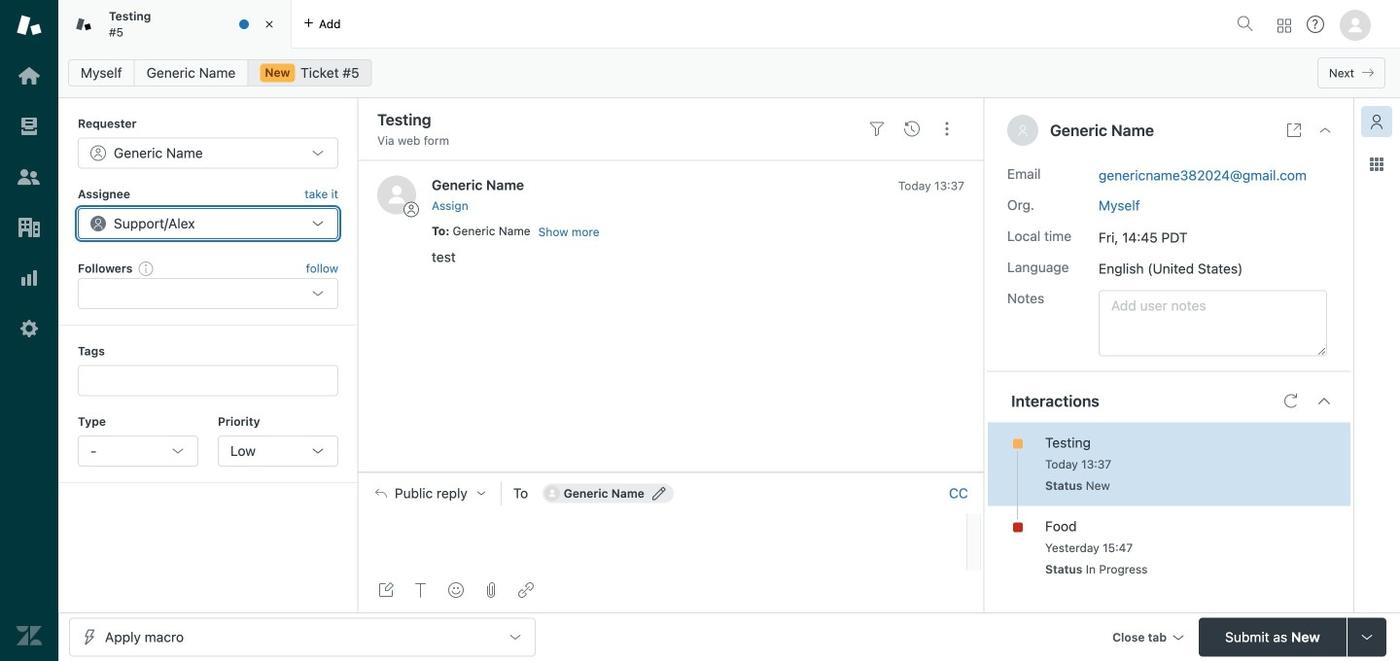 Task type: locate. For each thing, give the bounding box(es) containing it.
Today 13:37 text field
[[899, 179, 965, 193]]

hide composer image
[[663, 465, 679, 480]]

1 horizontal spatial close image
[[1318, 123, 1334, 138]]

0 vertical spatial close image
[[260, 15, 279, 34]]

customer context image
[[1370, 114, 1385, 129]]

draft mode image
[[378, 583, 394, 598]]

Today 13:37 text field
[[1046, 458, 1112, 471]]

admin image
[[17, 316, 42, 341]]

tabs tab list
[[58, 0, 1230, 49]]

close image
[[260, 15, 279, 34], [1318, 123, 1334, 138]]

apps image
[[1370, 157, 1385, 172]]

user image
[[1018, 125, 1029, 136], [1019, 126, 1027, 136]]

reporting image
[[17, 266, 42, 291]]

view more details image
[[1287, 123, 1303, 138]]

avatar image
[[377, 176, 416, 214]]

1 vertical spatial close image
[[1318, 123, 1334, 138]]

tab
[[58, 0, 292, 49]]

organizations image
[[17, 215, 42, 240]]

0 horizontal spatial close image
[[260, 15, 279, 34]]

events image
[[905, 121, 920, 137]]

close image inside tabs tab list
[[260, 15, 279, 34]]



Task type: vqa. For each thing, say whether or not it's contained in the screenshot.
first arrow down icon from the bottom of the page
no



Task type: describe. For each thing, give the bounding box(es) containing it.
add link (cmd k) image
[[519, 583, 534, 598]]

add attachment image
[[484, 583, 499, 598]]

zendesk products image
[[1278, 19, 1292, 33]]

insert emojis image
[[448, 583, 464, 598]]

filter image
[[870, 121, 885, 137]]

views image
[[17, 114, 42, 139]]

edit user image
[[653, 487, 666, 501]]

main element
[[0, 0, 58, 662]]

zendesk support image
[[17, 13, 42, 38]]

secondary element
[[58, 54, 1401, 92]]

Subject field
[[374, 108, 856, 131]]

get help image
[[1308, 16, 1325, 33]]

get started image
[[17, 63, 42, 89]]

genericname382024@gmail.com image
[[545, 486, 560, 502]]

Yesterday 15:47 text field
[[1046, 541, 1134, 555]]

customers image
[[17, 164, 42, 190]]

Add user notes text field
[[1099, 290, 1328, 357]]

format text image
[[413, 583, 429, 598]]

zendesk image
[[17, 624, 42, 649]]

info on adding followers image
[[139, 261, 154, 276]]



